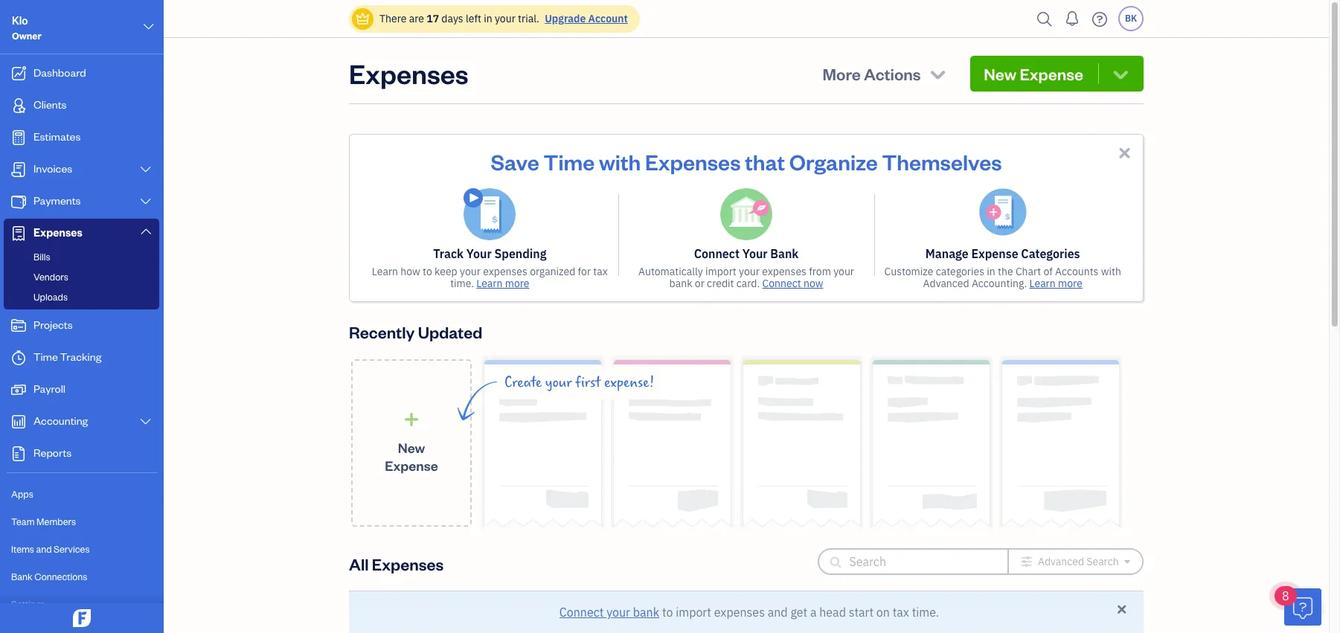 Task type: describe. For each thing, give the bounding box(es) containing it.
manage
[[926, 246, 969, 261]]

categories
[[936, 265, 985, 278]]

more for spending
[[505, 277, 530, 290]]

chevron large down image for invoices
[[139, 164, 153, 176]]

connect now
[[762, 277, 823, 290]]

now
[[804, 277, 823, 290]]

expense for manage expense categories image
[[972, 246, 1019, 261]]

connect for connect your bank
[[694, 246, 740, 261]]

spending
[[495, 246, 547, 261]]

1 vertical spatial and
[[768, 605, 788, 620]]

manage expense categories
[[926, 246, 1080, 261]]

bank inside automatically import your expenses from your bank or credit card.
[[669, 277, 693, 290]]

expenses for and
[[714, 605, 765, 620]]

recently updated
[[349, 322, 483, 342]]

the
[[998, 265, 1013, 278]]

services
[[54, 543, 90, 555]]

how
[[401, 265, 420, 278]]

bank connections
[[11, 571, 87, 583]]

bk
[[1125, 13, 1137, 24]]

from
[[809, 265, 831, 278]]

freshbooks image
[[70, 610, 94, 627]]

track your spending
[[433, 246, 547, 261]]

chevron large down image for expenses
[[139, 225, 153, 237]]

connect your bank
[[694, 246, 799, 261]]

of
[[1044, 265, 1053, 278]]

customize categories in the chart of accounts with advanced accounting.
[[885, 265, 1121, 290]]

your inside learn how to keep your expenses organized for tax time.
[[460, 265, 481, 278]]

learn inside learn how to keep your expenses organized for tax time.
[[372, 265, 398, 278]]

close image
[[1115, 603, 1129, 617]]

upgrade
[[545, 12, 586, 25]]

chevrondown image for new expense
[[1111, 63, 1131, 84]]

dashboard image
[[10, 66, 28, 81]]

projects
[[33, 318, 73, 332]]

updated
[[418, 322, 483, 342]]

1 horizontal spatial time
[[544, 147, 595, 176]]

card.
[[737, 277, 760, 290]]

go to help image
[[1088, 8, 1112, 30]]

there
[[380, 12, 407, 25]]

vendors
[[33, 271, 68, 283]]

17
[[427, 12, 439, 25]]

connections
[[34, 571, 87, 583]]

new expense button
[[971, 56, 1144, 92]]

invoices
[[33, 161, 72, 176]]

team members link
[[4, 509, 159, 535]]

payment image
[[10, 194, 28, 209]]

expenses right all at the bottom left
[[372, 553, 444, 574]]

chart
[[1016, 265, 1041, 278]]

that
[[745, 147, 785, 176]]

klo
[[12, 13, 28, 28]]

expenses down are
[[349, 56, 469, 91]]

client image
[[10, 98, 28, 113]]

new expense inside "new expense" link
[[385, 439, 438, 474]]

organized
[[530, 265, 575, 278]]

more
[[823, 63, 861, 84]]

time tracking
[[33, 350, 101, 364]]

to inside learn how to keep your expenses organized for tax time.
[[423, 265, 432, 278]]

categories
[[1021, 246, 1080, 261]]

1 vertical spatial new
[[398, 439, 425, 456]]

1 vertical spatial time.
[[912, 605, 939, 620]]

upgrade account link
[[542, 12, 628, 25]]

clients link
[[4, 91, 159, 121]]

track your spending image
[[464, 188, 516, 240]]

1 vertical spatial import
[[676, 605, 711, 620]]

create your first expense!
[[505, 374, 655, 391]]

chevrondown image for more actions
[[928, 63, 948, 84]]

dashboard link
[[4, 59, 159, 89]]

bank inside main element
[[11, 571, 33, 583]]

tax inside learn how to keep your expenses organized for tax time.
[[593, 265, 608, 278]]

a
[[810, 605, 817, 620]]

connect your bank image
[[720, 188, 772, 240]]

and inside main element
[[36, 543, 52, 555]]

all
[[349, 553, 369, 574]]

klo owner
[[12, 13, 42, 42]]

automatically import your expenses from your bank or credit card.
[[639, 265, 854, 290]]

left
[[466, 12, 481, 25]]

connect your bank button
[[560, 604, 659, 621]]

expenses link
[[4, 219, 159, 248]]

time tracking link
[[4, 343, 159, 374]]

time inside main element
[[33, 350, 58, 364]]

owner
[[12, 30, 42, 42]]

your for track
[[467, 246, 492, 261]]

expenses inside automatically import your expenses from your bank or credit card.
[[762, 265, 807, 278]]

account
[[588, 12, 628, 25]]

your for connect
[[742, 246, 768, 261]]

or
[[695, 277, 705, 290]]

apps
[[11, 488, 33, 500]]

payroll link
[[4, 375, 159, 406]]

expense!
[[604, 374, 655, 391]]

report image
[[10, 447, 28, 461]]

expenses for organized
[[483, 265, 528, 278]]

trial.
[[518, 12, 539, 25]]

uploads
[[33, 291, 68, 303]]

new expense button
[[971, 56, 1144, 92]]

reports
[[33, 446, 72, 460]]

estimates
[[33, 129, 81, 144]]



Task type: vqa. For each thing, say whether or not it's contained in the screenshot.
right 9,
no



Task type: locate. For each thing, give the bounding box(es) containing it.
notifications image
[[1061, 4, 1084, 33]]

0 horizontal spatial chevrondown image
[[928, 63, 948, 84]]

0 vertical spatial connect
[[694, 246, 740, 261]]

expense image
[[10, 226, 28, 241]]

save
[[491, 147, 539, 176]]

1 chevrondown image from the left
[[928, 63, 948, 84]]

tax right on
[[893, 605, 909, 620]]

0 horizontal spatial new expense
[[385, 439, 438, 474]]

1 learn more from the left
[[477, 277, 530, 290]]

1 horizontal spatial with
[[1101, 265, 1121, 278]]

learn down 'categories'
[[1030, 277, 1056, 290]]

learn more for categories
[[1030, 277, 1083, 290]]

0 horizontal spatial bank
[[633, 605, 659, 620]]

1 horizontal spatial connect
[[694, 246, 740, 261]]

get
[[791, 605, 808, 620]]

chevron large down image inside expenses link
[[139, 225, 153, 237]]

1 horizontal spatial bank
[[669, 277, 693, 290]]

recently
[[349, 322, 415, 342]]

first
[[575, 374, 601, 391]]

learn
[[372, 265, 398, 278], [477, 277, 503, 290], [1030, 277, 1056, 290]]

are
[[409, 12, 424, 25]]

more right of
[[1058, 277, 1083, 290]]

1 vertical spatial bank
[[633, 605, 659, 620]]

chevron large down image
[[139, 196, 153, 208]]

plus image
[[403, 412, 420, 427]]

0 vertical spatial time.
[[450, 277, 474, 290]]

chevrondown image down bk dropdown button
[[1111, 63, 1131, 84]]

more
[[505, 277, 530, 290], [1058, 277, 1083, 290]]

items and services
[[11, 543, 90, 555]]

new expense link
[[351, 359, 472, 527]]

your up learn how to keep your expenses organized for tax time.
[[467, 246, 492, 261]]

team members
[[11, 516, 76, 528]]

resource center badge image
[[1285, 589, 1322, 626]]

payments
[[33, 193, 81, 208]]

learn left how
[[372, 265, 398, 278]]

your
[[495, 12, 516, 25], [460, 265, 481, 278], [739, 265, 760, 278], [834, 265, 854, 278], [545, 374, 572, 391], [607, 605, 630, 620]]

2 more from the left
[[1058, 277, 1083, 290]]

automatically
[[639, 265, 703, 278]]

your
[[467, 246, 492, 261], [742, 246, 768, 261]]

chevrondown image inside new expense button
[[1111, 63, 1131, 84]]

accounts
[[1055, 265, 1099, 278]]

credit
[[707, 277, 734, 290]]

1 horizontal spatial time.
[[912, 605, 939, 620]]

with inside customize categories in the chart of accounts with advanced accounting.
[[1101, 265, 1121, 278]]

on
[[877, 605, 890, 620]]

expenses down spending
[[483, 265, 528, 278]]

2 horizontal spatial connect
[[762, 277, 801, 290]]

2 vertical spatial connect
[[560, 605, 604, 620]]

more down spending
[[505, 277, 530, 290]]

items and services link
[[4, 537, 159, 563]]

0 horizontal spatial more
[[505, 277, 530, 290]]

1 vertical spatial new expense
[[385, 439, 438, 474]]

projects link
[[4, 311, 159, 342]]

learn for manage expense categories
[[1030, 277, 1056, 290]]

bk button
[[1119, 6, 1144, 31]]

import
[[705, 265, 737, 278], [676, 605, 711, 620]]

tax right for
[[593, 265, 608, 278]]

1 horizontal spatial in
[[987, 265, 996, 278]]

start
[[849, 605, 874, 620]]

time
[[544, 147, 595, 176], [33, 350, 58, 364]]

0 horizontal spatial time
[[33, 350, 58, 364]]

0 horizontal spatial new
[[398, 439, 425, 456]]

time right timer image
[[33, 350, 58, 364]]

1 horizontal spatial bank
[[771, 246, 799, 261]]

time.
[[450, 277, 474, 290], [912, 605, 939, 620]]

learn down track your spending
[[477, 277, 503, 290]]

1 horizontal spatial to
[[662, 605, 673, 620]]

chevrondown image inside more actions dropdown button
[[928, 63, 948, 84]]

customize
[[885, 265, 934, 278]]

0 horizontal spatial to
[[423, 265, 432, 278]]

8 button
[[1275, 586, 1322, 626]]

1 horizontal spatial chevrondown image
[[1111, 63, 1131, 84]]

head
[[820, 605, 846, 620]]

0 horizontal spatial learn more
[[477, 277, 530, 290]]

learn how to keep your expenses organized for tax time.
[[372, 265, 608, 290]]

and left get
[[768, 605, 788, 620]]

2 vertical spatial expense
[[385, 457, 438, 474]]

uploads link
[[7, 288, 156, 306]]

chart image
[[10, 415, 28, 429]]

bank
[[771, 246, 799, 261], [11, 571, 33, 583]]

payments link
[[4, 187, 159, 217]]

new inside button
[[984, 63, 1017, 84]]

1 vertical spatial in
[[987, 265, 996, 278]]

learn more down 'categories'
[[1030, 277, 1083, 290]]

2 your from the left
[[742, 246, 768, 261]]

0 horizontal spatial tax
[[593, 265, 608, 278]]

expense inside button
[[1020, 63, 1084, 84]]

estimate image
[[10, 130, 28, 145]]

1 vertical spatial to
[[662, 605, 673, 620]]

1 more from the left
[[505, 277, 530, 290]]

days
[[442, 12, 463, 25]]

to right connect your bank button
[[662, 605, 673, 620]]

expenses inside learn how to keep your expenses organized for tax time.
[[483, 265, 528, 278]]

clients
[[33, 97, 67, 112]]

expense up the
[[972, 246, 1019, 261]]

time right save
[[544, 147, 595, 176]]

track
[[433, 246, 464, 261]]

new expense down plus icon
[[385, 439, 438, 474]]

0 horizontal spatial your
[[467, 246, 492, 261]]

bank down items on the bottom of the page
[[11, 571, 33, 583]]

0 horizontal spatial time.
[[450, 277, 474, 290]]

1 vertical spatial tax
[[893, 605, 909, 620]]

expense for plus icon
[[385, 457, 438, 474]]

2 chevrondown image from the left
[[1111, 63, 1131, 84]]

timer image
[[10, 351, 28, 365]]

0 horizontal spatial bank
[[11, 571, 33, 583]]

0 vertical spatial bank
[[669, 277, 693, 290]]

chevron large down image inside accounting link
[[139, 416, 153, 428]]

payroll
[[33, 382, 65, 396]]

tax
[[593, 265, 608, 278], [893, 605, 909, 620]]

invoices link
[[4, 155, 159, 185]]

chevrondown image right actions
[[928, 63, 948, 84]]

bank connections link
[[4, 564, 159, 590]]

advanced
[[923, 277, 969, 290]]

1 vertical spatial with
[[1101, 265, 1121, 278]]

learn more for spending
[[477, 277, 530, 290]]

money image
[[10, 383, 28, 397]]

time. down track
[[450, 277, 474, 290]]

1 vertical spatial expense
[[972, 246, 1019, 261]]

more actions
[[823, 63, 921, 84]]

1 vertical spatial bank
[[11, 571, 33, 583]]

learn for track your spending
[[477, 277, 503, 290]]

vendors link
[[7, 268, 156, 286]]

manage expense categories image
[[979, 188, 1027, 236]]

1 horizontal spatial new expense
[[984, 63, 1084, 84]]

0 horizontal spatial connect
[[560, 605, 604, 620]]

1 vertical spatial connect
[[762, 277, 801, 290]]

new expense inside new expense button
[[984, 63, 1084, 84]]

accounting
[[33, 414, 88, 428]]

chevron large down image
[[142, 18, 156, 36], [139, 164, 153, 176], [139, 225, 153, 237], [139, 416, 153, 428]]

more for categories
[[1058, 277, 1083, 290]]

crown image
[[355, 11, 371, 26]]

1 horizontal spatial learn more
[[1030, 277, 1083, 290]]

estimates link
[[4, 123, 159, 153]]

bills link
[[7, 248, 156, 266]]

2 learn more from the left
[[1030, 277, 1083, 290]]

2 horizontal spatial learn
[[1030, 277, 1056, 290]]

create
[[505, 374, 542, 391]]

and
[[36, 543, 52, 555], [768, 605, 788, 620]]

expense down search image in the top of the page
[[1020, 63, 1084, 84]]

1 your from the left
[[467, 246, 492, 261]]

tracking
[[60, 350, 101, 364]]

in inside customize categories in the chart of accounts with advanced accounting.
[[987, 265, 996, 278]]

1 horizontal spatial your
[[742, 246, 768, 261]]

0 vertical spatial bank
[[771, 246, 799, 261]]

learn more
[[477, 277, 530, 290], [1030, 277, 1083, 290]]

0 vertical spatial expense
[[1020, 63, 1084, 84]]

0 horizontal spatial learn
[[372, 265, 398, 278]]

chevrondown image
[[928, 63, 948, 84], [1111, 63, 1131, 84]]

save time with expenses that organize themselves
[[491, 147, 1002, 176]]

more actions button
[[809, 56, 962, 92]]

settings link
[[4, 592, 159, 618]]

expenses
[[349, 56, 469, 91], [645, 147, 741, 176], [33, 225, 82, 240], [372, 553, 444, 574]]

0 vertical spatial with
[[599, 147, 641, 176]]

time. inside learn how to keep your expenses organized for tax time.
[[450, 277, 474, 290]]

and right items on the bottom of the page
[[36, 543, 52, 555]]

1 horizontal spatial expense
[[972, 246, 1019, 261]]

Search text field
[[849, 550, 983, 574]]

bank
[[669, 277, 693, 290], [633, 605, 659, 620]]

there are 17 days left in your trial. upgrade account
[[380, 12, 628, 25]]

all expenses
[[349, 553, 444, 574]]

1 vertical spatial time
[[33, 350, 58, 364]]

chevron large down image for accounting
[[139, 416, 153, 428]]

1 horizontal spatial more
[[1058, 277, 1083, 290]]

items
[[11, 543, 34, 555]]

expenses up 'bills'
[[33, 225, 82, 240]]

members
[[37, 516, 76, 528]]

1 horizontal spatial new
[[984, 63, 1017, 84]]

expenses inside main element
[[33, 225, 82, 240]]

0 vertical spatial to
[[423, 265, 432, 278]]

main element
[[0, 0, 212, 633]]

accounting link
[[4, 407, 159, 438]]

0 horizontal spatial expense
[[385, 457, 438, 474]]

learn more down track your spending
[[477, 277, 530, 290]]

reports link
[[4, 439, 159, 470]]

expenses left "from"
[[762, 265, 807, 278]]

in right the left
[[484, 12, 492, 25]]

0 horizontal spatial in
[[484, 12, 492, 25]]

time. right on
[[912, 605, 939, 620]]

connect for connect now
[[762, 277, 801, 290]]

in left the
[[987, 265, 996, 278]]

0 vertical spatial in
[[484, 12, 492, 25]]

expenses left get
[[714, 605, 765, 620]]

1 horizontal spatial and
[[768, 605, 788, 620]]

chevron large down image inside invoices link
[[139, 164, 153, 176]]

0 horizontal spatial with
[[599, 147, 641, 176]]

organize
[[789, 147, 878, 176]]

expense down plus icon
[[385, 457, 438, 474]]

your up automatically import your expenses from your bank or credit card.
[[742, 246, 768, 261]]

bank up connect now
[[771, 246, 799, 261]]

expenses left that
[[645, 147, 741, 176]]

0 vertical spatial tax
[[593, 265, 608, 278]]

0 vertical spatial new
[[984, 63, 1017, 84]]

1 horizontal spatial tax
[[893, 605, 909, 620]]

close image
[[1116, 144, 1133, 161]]

import inside automatically import your expenses from your bank or credit card.
[[705, 265, 737, 278]]

0 vertical spatial new expense
[[984, 63, 1084, 84]]

with
[[599, 147, 641, 176], [1101, 265, 1121, 278]]

project image
[[10, 319, 28, 333]]

search image
[[1033, 8, 1057, 30]]

2 horizontal spatial expense
[[1020, 63, 1084, 84]]

0 vertical spatial and
[[36, 543, 52, 555]]

actions
[[864, 63, 921, 84]]

settings
[[11, 598, 45, 610]]

to right how
[[423, 265, 432, 278]]

new
[[984, 63, 1017, 84], [398, 439, 425, 456]]

1 horizontal spatial learn
[[477, 277, 503, 290]]

themselves
[[882, 147, 1002, 176]]

0 horizontal spatial and
[[36, 543, 52, 555]]

keep
[[435, 265, 457, 278]]

team
[[11, 516, 35, 528]]

invoice image
[[10, 162, 28, 177]]

0 vertical spatial time
[[544, 147, 595, 176]]

8
[[1282, 589, 1289, 604]]

new expense down search image in the top of the page
[[984, 63, 1084, 84]]

to
[[423, 265, 432, 278], [662, 605, 673, 620]]

0 vertical spatial import
[[705, 265, 737, 278]]



